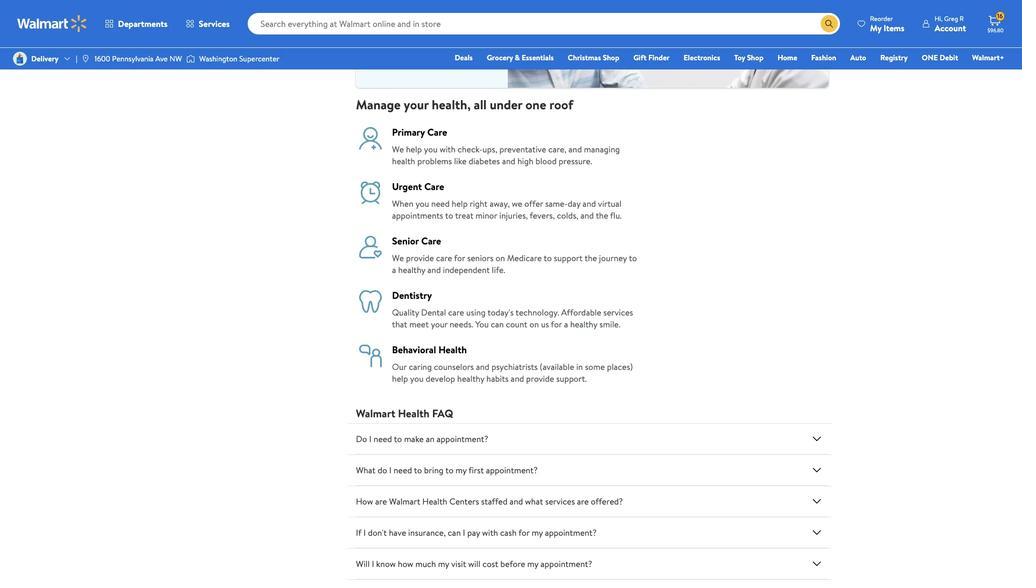 Task type: locate. For each thing, give the bounding box(es) containing it.
behavioral
[[392, 343, 436, 357]]

1 vertical spatial for
[[551, 319, 562, 331]]

0 horizontal spatial healthy
[[398, 264, 426, 276]]

do i need to make an appointment?
[[356, 433, 489, 445]]

1 vertical spatial health
[[398, 407, 430, 421]]

care right senior
[[422, 235, 441, 248]]

healthy up dentistry
[[398, 264, 426, 276]]

0 vertical spatial care
[[427, 126, 447, 139]]

0 vertical spatial the
[[596, 210, 609, 222]]

and inside senior care we provide care for seniors on medicare to support the journey to a healthy and independent life.
[[428, 264, 441, 276]]

urgentcare image
[[358, 180, 384, 206]]

0 horizontal spatial are
[[375, 496, 387, 508]]

care left seniors
[[436, 252, 452, 264]]

my left visit at left bottom
[[438, 558, 449, 570]]

i for don't
[[364, 527, 366, 539]]

0 vertical spatial a
[[392, 264, 396, 276]]

supercenter
[[239, 53, 280, 64]]

1 vertical spatial help
[[452, 198, 468, 210]]

managing
[[584, 144, 620, 155]]

a right us
[[564, 319, 568, 331]]

provide down senior
[[406, 252, 434, 264]]

my right before
[[528, 558, 539, 570]]

dentistry quality dental care using today's technology. affordable services that meet your needs. you can count on us for a healthy smile.
[[392, 289, 634, 331]]

quality
[[392, 307, 419, 319]]

dentistry image
[[358, 289, 384, 315]]

primary care we help you with check-ups, preventative care, and managing health problems like diabetes and high blood pressure.
[[392, 126, 620, 167]]

departments
[[118, 18, 168, 30]]

habits
[[487, 373, 509, 385]]

how
[[356, 496, 373, 508]]

with inside primary care we help you with check-ups, preventative care, and managing health problems like diabetes and high blood pressure.
[[440, 144, 456, 155]]

2 vertical spatial need
[[394, 465, 412, 477]]

0 vertical spatial we
[[392, 144, 404, 155]]

0 vertical spatial for
[[454, 252, 465, 264]]

2 vertical spatial you
[[410, 373, 424, 385]]

health up make
[[398, 407, 430, 421]]

 image
[[13, 52, 27, 66], [186, 53, 195, 64], [82, 54, 90, 63]]

0 vertical spatial care
[[436, 252, 452, 264]]

2 vertical spatial help
[[392, 373, 408, 385]]

0 vertical spatial your
[[404, 96, 429, 114]]

1 horizontal spatial a
[[564, 319, 568, 331]]

2 vertical spatial healthy
[[457, 373, 485, 385]]

walmart up 'do'
[[356, 407, 396, 421]]

preventative
[[500, 144, 547, 155]]

1 we from the top
[[392, 144, 404, 155]]

and right habits
[[511, 373, 524, 385]]

the inside senior care we provide care for seniors on medicare to support the journey to a healthy and independent life.
[[585, 252, 597, 264]]

for left seniors
[[454, 252, 465, 264]]

gift
[[634, 52, 647, 63]]

walmart up have
[[389, 496, 421, 508]]

manage your health, all under one roof
[[356, 96, 574, 114]]

can
[[491, 319, 504, 331], [448, 527, 461, 539]]

1 vertical spatial the
[[585, 252, 597, 264]]

1 horizontal spatial for
[[519, 527, 530, 539]]

1 horizontal spatial services
[[604, 307, 634, 319]]

seniors
[[468, 252, 494, 264]]

0 vertical spatial you
[[424, 144, 438, 155]]

we down senior
[[392, 252, 404, 264]]

Walmart Site-Wide search field
[[248, 13, 840, 34]]

2 we from the top
[[392, 252, 404, 264]]

services for how
[[546, 496, 575, 508]]

1 vertical spatial healthy
[[571, 319, 598, 331]]

need
[[431, 198, 450, 210], [374, 433, 392, 445], [394, 465, 412, 477]]

the left flu.
[[596, 210, 609, 222]]

we
[[512, 198, 523, 210]]

1 vertical spatial walmart
[[389, 496, 421, 508]]

to left treat
[[445, 210, 454, 222]]

to left make
[[394, 433, 402, 445]]

0 vertical spatial with
[[440, 144, 456, 155]]

psychiatrists
[[492, 361, 538, 373]]

1 vertical spatial a
[[564, 319, 568, 331]]

0 vertical spatial healthy
[[398, 264, 426, 276]]

0 horizontal spatial for
[[454, 252, 465, 264]]

0 vertical spatial can
[[491, 319, 504, 331]]

2 horizontal spatial need
[[431, 198, 450, 210]]

health up the counselors
[[439, 343, 467, 357]]

and left 'high'
[[502, 155, 516, 167]]

0 horizontal spatial services
[[546, 496, 575, 508]]

care inside urgent care when you need help right away, we offer same-day and virtual appointments to treat minor injuries, fevers, colds, and the flu.
[[425, 180, 444, 194]]

count
[[506, 319, 528, 331]]

 image for 1600 pennsylvania ave nw
[[82, 54, 90, 63]]

appointment? down 'offered?'
[[545, 527, 597, 539]]

1 horizontal spatial healthy
[[457, 373, 485, 385]]

0 vertical spatial health
[[439, 343, 467, 357]]

grocery & essentials link
[[482, 52, 559, 64]]

0 horizontal spatial a
[[392, 264, 396, 276]]

shop right christmas
[[603, 52, 620, 63]]

care
[[436, 252, 452, 264], [448, 307, 464, 319]]

what do i need to bring to my first appointment? image
[[811, 464, 824, 477]]

with right the pay
[[482, 527, 498, 539]]

toy shop link
[[730, 52, 769, 64]]

and left independent at the top left of page
[[428, 264, 441, 276]]

care inside senior care we provide care for seniors on medicare to support the journey to a healthy and independent life.
[[422, 235, 441, 248]]

healthy left habits
[[457, 373, 485, 385]]

i for need
[[369, 433, 372, 445]]

pressure.
[[559, 155, 592, 167]]

primarycare image
[[358, 126, 384, 152]]

provide inside senior care we provide care for seniors on medicare to support the journey to a healthy and independent life.
[[406, 252, 434, 264]]

1 vertical spatial with
[[482, 527, 498, 539]]

our
[[392, 361, 407, 373]]

0 horizontal spatial can
[[448, 527, 461, 539]]

2 horizontal spatial healthy
[[571, 319, 598, 331]]

i left the pay
[[463, 527, 466, 539]]

2 horizontal spatial for
[[551, 319, 562, 331]]

we inside senior care we provide care for seniors on medicare to support the journey to a healthy and independent life.
[[392, 252, 404, 264]]

deals link
[[450, 52, 478, 64]]

services
[[604, 307, 634, 319], [546, 496, 575, 508]]

are left 'offered?'
[[577, 496, 589, 508]]

provide left support.
[[526, 373, 555, 385]]

your right "meet"
[[431, 319, 448, 331]]

to right journey
[[629, 252, 637, 264]]

i right 'do'
[[369, 433, 372, 445]]

0 horizontal spatial  image
[[13, 52, 27, 66]]

 image left the delivery
[[13, 52, 27, 66]]

1 vertical spatial you
[[416, 198, 429, 210]]

ave
[[155, 53, 168, 64]]

need right do
[[394, 465, 412, 477]]

care for primary care
[[427, 126, 447, 139]]

we down primary
[[392, 144, 404, 155]]

can inside dentistry quality dental care using today's technology. affordable services that meet your needs. you can count on us for a healthy smile.
[[491, 319, 504, 331]]

0 horizontal spatial with
[[440, 144, 456, 155]]

the inside urgent care when you need help right away, we offer same-day and virtual appointments to treat minor injuries, fevers, colds, and the flu.
[[596, 210, 609, 222]]

meet
[[410, 319, 429, 331]]

0 vertical spatial help
[[406, 144, 422, 155]]

0 vertical spatial provide
[[406, 252, 434, 264]]

1 vertical spatial provide
[[526, 373, 555, 385]]

1 horizontal spatial with
[[482, 527, 498, 539]]

services right affordable in the bottom right of the page
[[604, 307, 634, 319]]

for right cash
[[519, 527, 530, 539]]

1 vertical spatial we
[[392, 252, 404, 264]]

1 vertical spatial need
[[374, 433, 392, 445]]

will i know how much my visit will cost before my appointment? image
[[811, 558, 824, 571]]

1 horizontal spatial shop
[[747, 52, 764, 63]]

washington supercenter
[[199, 53, 280, 64]]

caring
[[409, 361, 432, 373]]

1 horizontal spatial on
[[530, 319, 539, 331]]

help left "caring"
[[392, 373, 408, 385]]

need left treat
[[431, 198, 450, 210]]

i
[[369, 433, 372, 445], [389, 465, 392, 477], [364, 527, 366, 539], [463, 527, 466, 539], [372, 558, 374, 570]]

1600
[[95, 53, 110, 64]]

care left the using
[[448, 307, 464, 319]]

services button
[[177, 11, 239, 37]]

some
[[585, 361, 605, 373]]

2 vertical spatial care
[[422, 235, 441, 248]]

appointments
[[392, 210, 443, 222]]

 image for delivery
[[13, 52, 27, 66]]

primary
[[392, 126, 425, 139]]

shop right the "toy"
[[747, 52, 764, 63]]

a down senior
[[392, 264, 396, 276]]

if i don't have insurance, can i pay with cash for my appointment? image
[[811, 527, 824, 540]]

healthy left smile. in the bottom of the page
[[571, 319, 598, 331]]

all
[[474, 96, 487, 114]]

1 horizontal spatial are
[[577, 496, 589, 508]]

and left what
[[510, 496, 523, 508]]

care inside primary care we help you with check-ups, preventative care, and managing health problems like diabetes and high blood pressure.
[[427, 126, 447, 139]]

to left bring
[[414, 465, 422, 477]]

1 vertical spatial on
[[530, 319, 539, 331]]

gift finder
[[634, 52, 670, 63]]

care right primary
[[427, 126, 447, 139]]

we
[[392, 144, 404, 155], [392, 252, 404, 264]]

appointment?
[[437, 433, 489, 445], [486, 465, 538, 477], [545, 527, 597, 539], [541, 558, 593, 570]]

we inside primary care we help you with check-ups, preventative care, and managing health problems like diabetes and high blood pressure.
[[392, 144, 404, 155]]

like
[[454, 155, 467, 167]]

for
[[454, 252, 465, 264], [551, 319, 562, 331], [519, 527, 530, 539]]

hi, greg r account
[[935, 14, 967, 34]]

needs.
[[450, 319, 474, 331]]

1 horizontal spatial  image
[[82, 54, 90, 63]]

0 vertical spatial services
[[604, 307, 634, 319]]

2 horizontal spatial  image
[[186, 53, 195, 64]]

i right the 'will'
[[372, 558, 374, 570]]

services right what
[[546, 496, 575, 508]]

you inside urgent care when you need help right away, we offer same-day and virtual appointments to treat minor injuries, fevers, colds, and the flu.
[[416, 198, 429, 210]]

1 vertical spatial care
[[448, 307, 464, 319]]

delivery
[[31, 53, 59, 64]]

i right if
[[364, 527, 366, 539]]

and right day
[[583, 198, 596, 210]]

reorder
[[871, 14, 894, 23]]

insurance,
[[408, 527, 446, 539]]

0 vertical spatial on
[[496, 252, 505, 264]]

with
[[440, 144, 456, 155], [482, 527, 498, 539]]

are right how
[[375, 496, 387, 508]]

need inside urgent care when you need help right away, we offer same-day and virtual appointments to treat minor injuries, fevers, colds, and the flu.
[[431, 198, 450, 210]]

fevers,
[[530, 210, 555, 222]]

before
[[501, 558, 526, 570]]

help down primary
[[406, 144, 422, 155]]

diabetes
[[469, 155, 500, 167]]

appointment? right an
[[437, 433, 489, 445]]

can left the pay
[[448, 527, 461, 539]]

0 horizontal spatial shop
[[603, 52, 620, 63]]

health left 'centers'
[[423, 496, 448, 508]]

care inside dentistry quality dental care using today's technology. affordable services that meet your needs. you can count on us for a healthy smile.
[[448, 307, 464, 319]]

my
[[456, 465, 467, 477], [532, 527, 543, 539], [438, 558, 449, 570], [528, 558, 539, 570]]

virtual
[[598, 198, 622, 210]]

your up primary
[[404, 96, 429, 114]]

you right our
[[410, 373, 424, 385]]

care down problems
[[425, 180, 444, 194]]

to right bring
[[446, 465, 454, 477]]

a inside dentistry quality dental care using today's technology. affordable services that meet your needs. you can count on us for a healthy smile.
[[564, 319, 568, 331]]

deals
[[455, 52, 473, 63]]

with left "check-"
[[440, 144, 456, 155]]

help left right
[[452, 198, 468, 210]]

will
[[356, 558, 370, 570]]

1 vertical spatial services
[[546, 496, 575, 508]]

auto link
[[846, 52, 872, 64]]

how are walmart health centers staffed and what services are offered?
[[356, 496, 623, 508]]

1 vertical spatial your
[[431, 319, 448, 331]]

1 horizontal spatial your
[[431, 319, 448, 331]]

know
[[376, 558, 396, 570]]

you right the when
[[416, 198, 429, 210]]

you
[[424, 144, 438, 155], [416, 198, 429, 210], [410, 373, 424, 385]]

same-
[[546, 198, 568, 210]]

need right 'do'
[[374, 433, 392, 445]]

toy shop
[[735, 52, 764, 63]]

right
[[470, 198, 488, 210]]

 image for washington supercenter
[[186, 53, 195, 64]]

my
[[871, 22, 882, 34]]

walmart
[[356, 407, 396, 421], [389, 496, 421, 508]]

0 horizontal spatial on
[[496, 252, 505, 264]]

0 horizontal spatial provide
[[406, 252, 434, 264]]

1 shop from the left
[[603, 52, 620, 63]]

1 horizontal spatial provide
[[526, 373, 555, 385]]

account
[[935, 22, 967, 34]]

1 are from the left
[[375, 496, 387, 508]]

you down primary
[[424, 144, 438, 155]]

offer
[[525, 198, 543, 210]]

2 shop from the left
[[747, 52, 764, 63]]

 image right nw
[[186, 53, 195, 64]]

you
[[476, 319, 489, 331]]

problems
[[418, 155, 452, 167]]

flu.
[[611, 210, 622, 222]]

the
[[596, 210, 609, 222], [585, 252, 597, 264]]

services inside dentistry quality dental care using today's technology. affordable services that meet your needs. you can count on us for a healthy smile.
[[604, 307, 634, 319]]

healthy inside behavioral health our caring counselors and psychiatrists (available in some places) help you develop healthy habits and provide support.
[[457, 373, 485, 385]]

the left journey
[[585, 252, 597, 264]]

my right cash
[[532, 527, 543, 539]]

 image right |
[[82, 54, 90, 63]]

health inside behavioral health our caring counselors and psychiatrists (available in some places) help you develop healthy habits and provide support.
[[439, 343, 467, 357]]

on right seniors
[[496, 252, 505, 264]]

1 vertical spatial care
[[425, 180, 444, 194]]

0 vertical spatial need
[[431, 198, 450, 210]]

for right us
[[551, 319, 562, 331]]

1 horizontal spatial can
[[491, 319, 504, 331]]

pay
[[468, 527, 480, 539]]

electronics link
[[679, 52, 726, 64]]

2 vertical spatial for
[[519, 527, 530, 539]]

on left us
[[530, 319, 539, 331]]

can right you
[[491, 319, 504, 331]]

to
[[445, 210, 454, 222], [544, 252, 552, 264], [629, 252, 637, 264], [394, 433, 402, 445], [414, 465, 422, 477], [446, 465, 454, 477]]



Task type: vqa. For each thing, say whether or not it's contained in the screenshot.
'Friday'
no



Task type: describe. For each thing, give the bounding box(es) containing it.
seniorcare image
[[358, 235, 384, 261]]

home link
[[773, 52, 803, 64]]

treat
[[455, 210, 474, 222]]

what
[[525, 496, 543, 508]]

first
[[469, 465, 484, 477]]

christmas shop link
[[563, 52, 625, 64]]

you inside behavioral health our caring counselors and psychiatrists (available in some places) help you develop healthy habits and provide support.
[[410, 373, 424, 385]]

1600 pennsylvania ave nw
[[95, 53, 182, 64]]

walmart+ link
[[968, 52, 1010, 64]]

one
[[526, 96, 547, 114]]

help inside primary care we help you with check-ups, preventative care, and managing health problems like diabetes and high blood pressure.
[[406, 144, 422, 155]]

if i don't have insurance, can i pay with cash for my appointment?
[[356, 527, 597, 539]]

cost
[[483, 558, 499, 570]]

items
[[884, 22, 905, 34]]

counselors
[[434, 361, 474, 373]]

hi,
[[935, 14, 943, 23]]

away,
[[490, 198, 510, 210]]

and right the counselors
[[476, 361, 490, 373]]

offered?
[[591, 496, 623, 508]]

washington
[[199, 53, 238, 64]]

dentistry
[[392, 289, 432, 303]]

christmas
[[568, 52, 601, 63]]

check-
[[458, 144, 483, 155]]

0 horizontal spatial your
[[404, 96, 429, 114]]

smile.
[[600, 319, 621, 331]]

greg
[[945, 14, 959, 23]]

registry
[[881, 52, 908, 63]]

we for senior care
[[392, 252, 404, 264]]

for inside senior care we provide care for seniors on medicare to support the journey to a healthy and independent life.
[[454, 252, 465, 264]]

care for urgent care
[[425, 180, 444, 194]]

injuries,
[[500, 210, 528, 222]]

don't
[[368, 527, 387, 539]]

healthy inside senior care we provide care for seniors on medicare to support the journey to a healthy and independent life.
[[398, 264, 426, 276]]

appointment? right before
[[541, 558, 593, 570]]

registry link
[[876, 52, 913, 64]]

us
[[541, 319, 549, 331]]

gift finder link
[[629, 52, 675, 64]]

appointment? right first
[[486, 465, 538, 477]]

that
[[392, 319, 408, 331]]

help inside behavioral health our caring counselors and psychiatrists (available in some places) help you develop healthy habits and provide support.
[[392, 373, 408, 385]]

we for primary care
[[392, 144, 404, 155]]

for inside dentistry quality dental care using today's technology. affordable services that meet your needs. you can count on us for a healthy smile.
[[551, 319, 562, 331]]

0 horizontal spatial need
[[374, 433, 392, 445]]

2 vertical spatial health
[[423, 496, 448, 508]]

walmart image
[[17, 15, 87, 32]]

Search search field
[[248, 13, 840, 34]]

if
[[356, 527, 362, 539]]

when
[[392, 198, 414, 210]]

manage
[[356, 96, 401, 114]]

affordable
[[562, 307, 602, 319]]

staffed
[[481, 496, 508, 508]]

16
[[998, 11, 1004, 21]]

blood
[[536, 155, 557, 167]]

a inside senior care we provide care for seniors on medicare to support the journey to a healthy and independent life.
[[392, 264, 396, 276]]

cash
[[500, 527, 517, 539]]

behavioralhealth image
[[358, 343, 384, 369]]

on inside senior care we provide care for seniors on medicare to support the journey to a healthy and independent life.
[[496, 252, 505, 264]]

places)
[[607, 361, 633, 373]]

2 are from the left
[[577, 496, 589, 508]]

do
[[356, 433, 367, 445]]

develop
[[426, 373, 455, 385]]

senior care we provide care for seniors on medicare to support the journey to a healthy and independent life.
[[392, 235, 637, 276]]

i right do
[[389, 465, 392, 477]]

fashion link
[[807, 52, 842, 64]]

roof
[[550, 96, 574, 114]]

my left first
[[456, 465, 467, 477]]

shop for toy shop
[[747, 52, 764, 63]]

day
[[568, 198, 581, 210]]

services
[[199, 18, 230, 30]]

today's
[[488, 307, 514, 319]]

provide inside behavioral health our caring counselors and psychiatrists (available in some places) help you develop healthy habits and provide support.
[[526, 373, 555, 385]]

fashion
[[812, 52, 837, 63]]

grocery
[[487, 52, 513, 63]]

i for know
[[372, 558, 374, 570]]

walmart+
[[973, 52, 1005, 63]]

healthy inside dentistry quality dental care using today's technology. affordable services that meet your needs. you can count on us for a healthy smile.
[[571, 319, 598, 331]]

medicare
[[507, 252, 542, 264]]

(available
[[540, 361, 575, 373]]

urgent
[[392, 180, 422, 194]]

support.
[[557, 373, 587, 385]]

you inside primary care we help you with check-ups, preventative care, and managing health problems like diabetes and high blood pressure.
[[424, 144, 438, 155]]

help inside urgent care when you need help right away, we offer same-day and virtual appointments to treat minor injuries, fevers, colds, and the flu.
[[452, 198, 468, 210]]

support
[[554, 252, 583, 264]]

and right colds,
[[581, 210, 594, 222]]

how are walmart health centers staffed and what services are offered? image
[[811, 495, 824, 508]]

$96.80
[[988, 26, 1004, 34]]

auto
[[851, 52, 867, 63]]

visit
[[452, 558, 466, 570]]

and right care,
[[569, 144, 582, 155]]

to left support
[[544, 252, 552, 264]]

care,
[[549, 144, 567, 155]]

1 vertical spatial can
[[448, 527, 461, 539]]

to inside urgent care when you need help right away, we offer same-day and virtual appointments to treat minor injuries, fevers, colds, and the flu.
[[445, 210, 454, 222]]

|
[[76, 53, 77, 64]]

r
[[960, 14, 964, 23]]

care for senior care
[[422, 235, 441, 248]]

toy
[[735, 52, 746, 63]]

how
[[398, 558, 414, 570]]

do i need to make an appointment? image
[[811, 433, 824, 446]]

technology.
[[516, 307, 560, 319]]

1 horizontal spatial need
[[394, 465, 412, 477]]

your inside dentistry quality dental care using today's technology. affordable services that meet your needs. you can count on us for a healthy smile.
[[431, 319, 448, 331]]

on inside dentistry quality dental care using today's technology. affordable services that meet your needs. you can count on us for a healthy smile.
[[530, 319, 539, 331]]

minor
[[476, 210, 498, 222]]

pennsylvania
[[112, 53, 154, 64]]

what do i need to bring to my first appointment?
[[356, 465, 538, 477]]

independent
[[443, 264, 490, 276]]

0 vertical spatial walmart
[[356, 407, 396, 421]]

an
[[426, 433, 435, 445]]

services for dentistry
[[604, 307, 634, 319]]

ups,
[[483, 144, 498, 155]]

departments button
[[96, 11, 177, 37]]

home
[[778, 52, 798, 63]]

health for walmart
[[398, 407, 430, 421]]

health,
[[432, 96, 471, 114]]

reorder my items
[[871, 14, 905, 34]]

shop for christmas shop
[[603, 52, 620, 63]]

walmart health faq
[[356, 407, 454, 421]]

electronics
[[684, 52, 721, 63]]

health for behavioral
[[439, 343, 467, 357]]

what
[[356, 465, 376, 477]]

bring
[[424, 465, 444, 477]]

one debit
[[922, 52, 959, 63]]

care inside senior care we provide care for seniors on medicare to support the journey to a healthy and independent life.
[[436, 252, 452, 264]]

search icon image
[[825, 19, 834, 28]]

faq
[[432, 407, 454, 421]]



